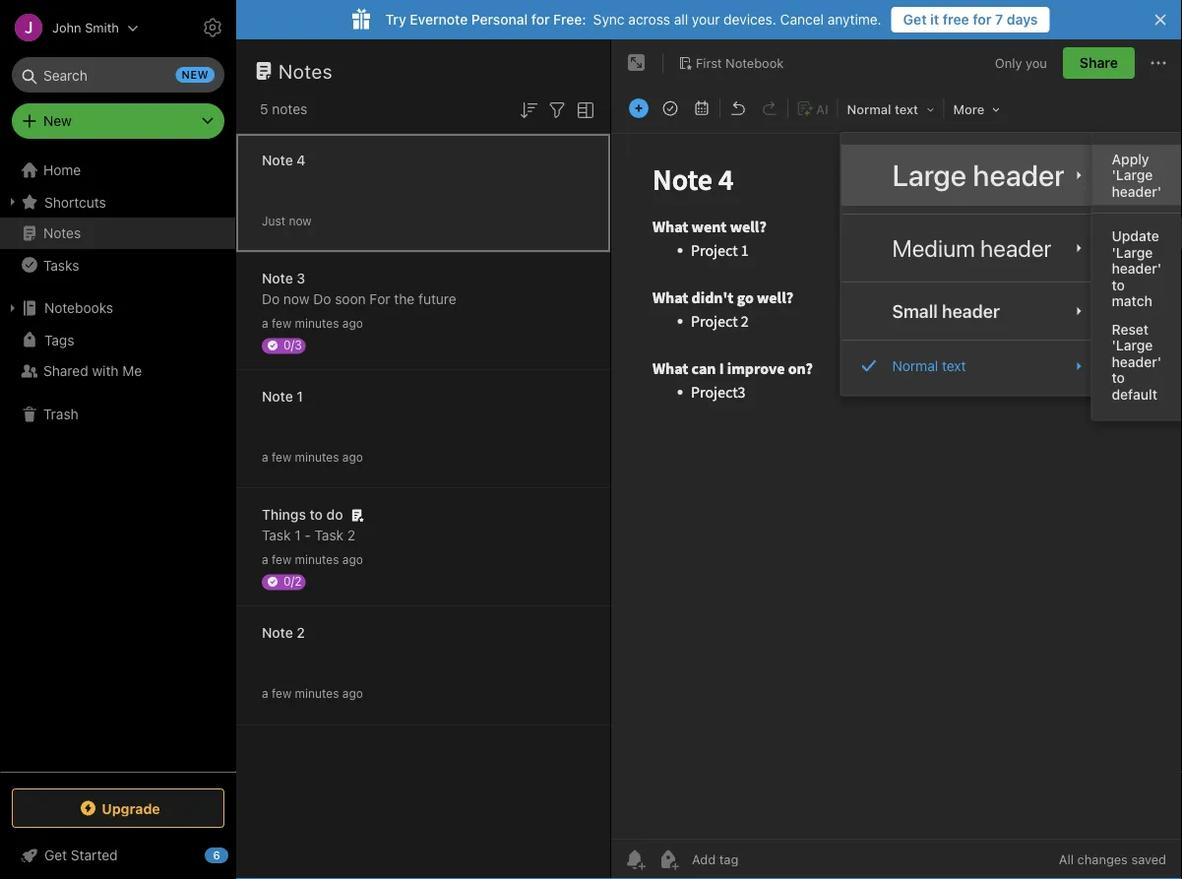 Task type: locate. For each thing, give the bounding box(es) containing it.
header inside menu item
[[973, 158, 1065, 192]]

to
[[1112, 277, 1125, 293], [1112, 370, 1125, 386], [310, 507, 323, 523]]

a few minutes ago down note 2
[[262, 687, 363, 700]]

2 dropdown list menu from the left
[[1092, 145, 1181, 408]]

apply
[[1112, 151, 1150, 167]]

new
[[43, 113, 72, 129]]

1 header' from the top
[[1112, 183, 1162, 199]]

1 note from the top
[[262, 152, 293, 168]]

'large up update
[[1112, 167, 1153, 183]]

'large down "match"
[[1112, 337, 1153, 353]]

1 horizontal spatial for
[[973, 11, 992, 28]]

devices.
[[724, 11, 777, 28]]

do now do soon for the future
[[262, 291, 457, 307]]

0 vertical spatial [object object] field
[[841, 223, 1106, 274]]

saved
[[1132, 852, 1167, 867]]

More field
[[947, 95, 1007, 123]]

task down things
[[262, 527, 291, 543]]

0 horizontal spatial task
[[262, 527, 291, 543]]

note for note 1
[[262, 388, 293, 405]]

1 horizontal spatial text
[[942, 358, 966, 374]]

a few minutes ago up 0/3
[[262, 317, 363, 330]]

now down 3
[[283, 291, 310, 307]]

now
[[289, 214, 312, 228], [283, 291, 310, 307]]

few down note 2
[[272, 687, 292, 700]]

1 horizontal spatial notes
[[279, 59, 333, 82]]

first notebook button
[[671, 49, 791, 77]]

notes
[[279, 59, 333, 82], [43, 225, 81, 241]]

1 minutes from the top
[[295, 317, 339, 330]]

things
[[262, 507, 306, 523]]

0 vertical spatial normal text
[[847, 102, 918, 117]]

normal inside note window element
[[847, 102, 891, 117]]

do left soon at the top of the page
[[313, 291, 331, 307]]

1 horizontal spatial do
[[313, 291, 331, 307]]

do down note 3
[[262, 291, 280, 307]]

shortcuts
[[44, 194, 106, 210]]

1 vertical spatial [object object] field
[[841, 291, 1106, 332]]

calendar event image
[[688, 95, 716, 122]]

notes up tasks
[[43, 225, 81, 241]]

normal text inside note window element
[[847, 102, 918, 117]]

3 header' from the top
[[1112, 353, 1162, 370]]

ago
[[342, 317, 363, 330], [342, 450, 363, 464], [342, 553, 363, 567], [342, 687, 363, 700]]

normal text down small
[[893, 358, 966, 374]]

4 few from the top
[[272, 687, 292, 700]]

0 horizontal spatial for
[[532, 11, 550, 28]]

things to do
[[262, 507, 343, 523]]

1 vertical spatial header'
[[1112, 260, 1162, 277]]

reset 'large header' to default
[[1112, 321, 1162, 402]]

medium header link
[[841, 223, 1106, 274]]

1 vertical spatial now
[[283, 291, 310, 307]]

2 do from the left
[[313, 291, 331, 307]]

note down 0/2
[[262, 625, 293, 641]]

home link
[[0, 155, 236, 186]]

0 vertical spatial 'large
[[1112, 167, 1153, 183]]

header for large header
[[973, 158, 1065, 192]]

match
[[1112, 293, 1153, 309]]

minutes up things to do
[[295, 450, 339, 464]]

click to collapse image
[[229, 843, 244, 866]]

'large up "match"
[[1112, 244, 1153, 260]]

home
[[43, 162, 81, 178]]

1 horizontal spatial get
[[903, 11, 927, 28]]

2 header' from the top
[[1112, 260, 1162, 277]]

to inside update 'large header' to match
[[1112, 277, 1125, 293]]

tags button
[[0, 324, 235, 355]]

1 vertical spatial text
[[942, 358, 966, 374]]

add tag image
[[657, 848, 680, 871]]

0 vertical spatial 1
[[297, 388, 303, 405]]

0 horizontal spatial normal
[[847, 102, 891, 117]]

0 vertical spatial header'
[[1112, 183, 1162, 199]]

do
[[262, 291, 280, 307], [313, 291, 331, 307]]

dropdown list menu
[[841, 145, 1106, 384], [1092, 145, 1181, 408]]

small header
[[893, 300, 1000, 322]]

text left more
[[895, 102, 918, 117]]

0 vertical spatial now
[[289, 214, 312, 228]]

get left it
[[903, 11, 927, 28]]

1
[[297, 388, 303, 405], [295, 527, 301, 543]]

2 task from the left
[[315, 527, 344, 543]]

to for match
[[1112, 277, 1125, 293]]

minutes down task 1 - task 2 at the left bottom
[[295, 553, 339, 567]]

get inside button
[[903, 11, 927, 28]]

[object object] field up small header link
[[841, 223, 1106, 274]]

4 minutes from the top
[[295, 687, 339, 700]]

0 vertical spatial text
[[895, 102, 918, 117]]

1 dropdown list menu from the left
[[841, 145, 1106, 384]]

a few minutes ago
[[262, 317, 363, 330], [262, 450, 363, 464], [262, 553, 363, 567], [262, 687, 363, 700]]

large header link
[[841, 145, 1106, 206]]

tree
[[0, 155, 236, 771]]

upgrade
[[102, 800, 160, 816]]

to down the reset
[[1112, 370, 1125, 386]]

trash
[[43, 406, 78, 422]]

note down 0/3
[[262, 388, 293, 405]]

notebooks link
[[0, 292, 235, 324]]

only you
[[995, 55, 1047, 70]]

1 down 0/3
[[297, 388, 303, 405]]

1 vertical spatial normal
[[893, 358, 939, 374]]

text inside dropdown list menu
[[942, 358, 966, 374]]

[object Object] field
[[841, 223, 1106, 274], [841, 291, 1106, 332]]

get
[[903, 11, 927, 28], [44, 847, 67, 863]]

2 for from the left
[[973, 11, 992, 28]]

0 vertical spatial header
[[973, 158, 1065, 192]]

to left the "do"
[[310, 507, 323, 523]]

changes
[[1078, 852, 1128, 867]]

try evernote personal for free: sync across all your devices. cancel anytime.
[[385, 11, 882, 28]]

note left 3
[[262, 270, 293, 286]]

normal text up large
[[847, 102, 918, 117]]

3 minutes from the top
[[295, 553, 339, 567]]

reset
[[1112, 321, 1149, 337]]

note 1
[[262, 388, 303, 405]]

notes
[[272, 101, 307, 117]]

a
[[262, 317, 268, 330], [262, 450, 268, 464], [262, 553, 268, 567], [262, 687, 268, 700]]

a few minutes ago down task 1 - task 2 at the left bottom
[[262, 553, 363, 567]]

1 horizontal spatial normal
[[893, 358, 939, 374]]

share button
[[1063, 47, 1135, 79]]

a down note 2
[[262, 687, 268, 700]]

note 4
[[262, 152, 306, 168]]

2 vertical spatial header
[[942, 300, 1000, 322]]

0 vertical spatial get
[[903, 11, 927, 28]]

'large for apply
[[1112, 167, 1153, 183]]

2 down 0/2
[[297, 625, 305, 641]]

add a reminder image
[[623, 848, 647, 871]]

notes up notes
[[279, 59, 333, 82]]

new button
[[12, 103, 224, 139]]

future
[[418, 291, 457, 307]]

note for note 2
[[262, 625, 293, 641]]

a down note 3
[[262, 317, 268, 330]]

0/2
[[284, 574, 302, 588]]

add filters image
[[545, 98, 569, 122]]

1 vertical spatial notes
[[43, 225, 81, 241]]

1 [object object] field from the top
[[841, 223, 1106, 274]]

header up normal text field
[[942, 300, 1000, 322]]

1 vertical spatial get
[[44, 847, 67, 863]]

minutes down note 2
[[295, 687, 339, 700]]

1 for from the left
[[532, 11, 550, 28]]

3 'large from the top
[[1112, 337, 1153, 353]]

0 vertical spatial normal
[[847, 102, 891, 117]]

0 horizontal spatial notes
[[43, 225, 81, 241]]

just now
[[262, 214, 312, 228]]

normal inside dropdown list menu
[[893, 358, 939, 374]]

evernote
[[410, 11, 468, 28]]

apply 'large header' menu item
[[1092, 145, 1181, 205]]

text down the small header on the top
[[942, 358, 966, 374]]

2 right -
[[347, 527, 356, 543]]

2 'large from the top
[[1112, 244, 1153, 260]]

Help and Learning task checklist field
[[0, 840, 236, 871]]

the
[[394, 291, 415, 307]]

0 vertical spatial 2
[[347, 527, 356, 543]]

get left started
[[44, 847, 67, 863]]

0 horizontal spatial text
[[895, 102, 918, 117]]

text
[[895, 102, 918, 117], [942, 358, 966, 374]]

to up the reset
[[1112, 277, 1125, 293]]

5
[[260, 101, 268, 117]]

just
[[262, 214, 286, 228]]

Heading level field
[[840, 95, 942, 123]]

View options field
[[569, 96, 598, 122]]

1 a few minutes ago from the top
[[262, 317, 363, 330]]

few up 0/2
[[272, 553, 292, 567]]

expand note image
[[625, 51, 649, 75]]

get inside help and learning task checklist field
[[44, 847, 67, 863]]

for for 7
[[973, 11, 992, 28]]

More actions field
[[1147, 47, 1171, 79]]

note window element
[[611, 39, 1182, 879]]

dropdown list menu containing large header
[[841, 145, 1106, 384]]

normal down anytime.
[[847, 102, 891, 117]]

normal down small
[[893, 358, 939, 374]]

1 horizontal spatial task
[[315, 527, 344, 543]]

'large inside update 'large header' to match
[[1112, 244, 1153, 260]]

2 note from the top
[[262, 270, 293, 286]]

personal
[[471, 11, 528, 28]]

for left the 7
[[973, 11, 992, 28]]

4 a from the top
[[262, 687, 268, 700]]

3 note from the top
[[262, 388, 293, 405]]

for
[[370, 291, 390, 307]]

header' down update
[[1112, 260, 1162, 277]]

'large inside apply 'large header'
[[1112, 167, 1153, 183]]

sync
[[593, 11, 625, 28]]

[object object] field containing medium header
[[841, 223, 1106, 274]]

normal text
[[847, 102, 918, 117], [893, 358, 966, 374]]

2 ago from the top
[[342, 450, 363, 464]]

update 'large header' to match link
[[1092, 222, 1181, 315]]

2 [object object] field from the top
[[841, 291, 1106, 332]]

0 horizontal spatial get
[[44, 847, 67, 863]]

[object object] field containing small header
[[841, 291, 1106, 332]]

a few minutes ago up things to do
[[262, 450, 363, 464]]

2
[[347, 527, 356, 543], [297, 625, 305, 641]]

minutes up 0/3
[[295, 317, 339, 330]]

a up things
[[262, 450, 268, 464]]

1 vertical spatial 'large
[[1112, 244, 1153, 260]]

free:
[[553, 11, 586, 28]]

to inside "reset 'large header' to default"
[[1112, 370, 1125, 386]]

1 ago from the top
[[342, 317, 363, 330]]

notes link
[[0, 218, 235, 249]]

[object object] field up normal text field
[[841, 291, 1106, 332]]

2 few from the top
[[272, 450, 292, 464]]

'large inside "reset 'large header' to default"
[[1112, 337, 1153, 353]]

a down things
[[262, 553, 268, 567]]

note
[[262, 152, 293, 168], [262, 270, 293, 286], [262, 388, 293, 405], [262, 625, 293, 641]]

1 vertical spatial to
[[1112, 370, 1125, 386]]

small
[[893, 300, 938, 322]]

normal
[[847, 102, 891, 117], [893, 358, 939, 374]]

for inside button
[[973, 11, 992, 28]]

1 vertical spatial header
[[981, 234, 1052, 262]]

notebook
[[726, 55, 784, 70]]

me
[[122, 363, 142, 379]]

note left 4 at the top left of page
[[262, 152, 293, 168]]

few
[[272, 317, 292, 330], [272, 450, 292, 464], [272, 553, 292, 567], [272, 687, 292, 700]]

shortcuts button
[[0, 186, 235, 218]]

1 vertical spatial 1
[[295, 527, 301, 543]]

get it free for 7 days button
[[892, 7, 1050, 32]]

header up small header link
[[981, 234, 1052, 262]]

get for get started
[[44, 847, 67, 863]]

now for do
[[283, 291, 310, 307]]

0 horizontal spatial 2
[[297, 625, 305, 641]]

'large for update
[[1112, 244, 1153, 260]]

task
[[262, 527, 291, 543], [315, 527, 344, 543]]

2 vertical spatial 'large
[[1112, 337, 1153, 353]]

header' inside menu item
[[1112, 183, 1162, 199]]

1 left -
[[295, 527, 301, 543]]

header' up the default on the top of page
[[1112, 353, 1162, 370]]

few up things
[[272, 450, 292, 464]]

header' down apply
[[1112, 183, 1162, 199]]

3 few from the top
[[272, 553, 292, 567]]

0 horizontal spatial do
[[262, 291, 280, 307]]

1 few from the top
[[272, 317, 292, 330]]

new
[[182, 68, 209, 81]]

1 'large from the top
[[1112, 167, 1153, 183]]

task down the "do"
[[315, 527, 344, 543]]

few up 0/3
[[272, 317, 292, 330]]

for left free:
[[532, 11, 550, 28]]

minutes
[[295, 317, 339, 330], [295, 450, 339, 464], [295, 553, 339, 567], [295, 687, 339, 700]]

header down more field
[[973, 158, 1065, 192]]

0 vertical spatial to
[[1112, 277, 1125, 293]]

2 vertical spatial header'
[[1112, 353, 1162, 370]]

4 note from the top
[[262, 625, 293, 641]]

2 a few minutes ago from the top
[[262, 450, 363, 464]]

Note Editor text field
[[611, 134, 1182, 839]]

now right just
[[289, 214, 312, 228]]



Task type: describe. For each thing, give the bounding box(es) containing it.
update 'large header' to match
[[1112, 228, 1162, 309]]

3 a from the top
[[262, 553, 268, 567]]

3
[[297, 270, 305, 286]]

medium header
[[893, 234, 1052, 262]]

reset 'large header' to default link
[[1092, 315, 1181, 408]]

upgrade button
[[12, 789, 224, 828]]

1 a from the top
[[262, 317, 268, 330]]

apply 'large header'
[[1112, 151, 1162, 199]]

'large for reset
[[1112, 337, 1153, 353]]

anytime.
[[828, 11, 882, 28]]

soon
[[335, 291, 366, 307]]

now for just
[[289, 214, 312, 228]]

1 for task
[[295, 527, 301, 543]]

note 3
[[262, 270, 305, 286]]

medium
[[893, 234, 976, 262]]

apply 'large header' link
[[1092, 145, 1181, 205]]

shared with me
[[43, 363, 142, 379]]

to for default
[[1112, 370, 1125, 386]]

5 notes
[[260, 101, 307, 117]]

large header
[[893, 158, 1065, 192]]

Sort options field
[[517, 96, 540, 122]]

all
[[1059, 852, 1074, 867]]

0 vertical spatial notes
[[279, 59, 333, 82]]

2 a from the top
[[262, 450, 268, 464]]

text inside note window element
[[895, 102, 918, 117]]

4
[[297, 152, 306, 168]]

first
[[696, 55, 722, 70]]

share
[[1080, 55, 1118, 71]]

Add tag field
[[690, 851, 838, 868]]

header' for update
[[1112, 260, 1162, 277]]

all changes saved
[[1059, 852, 1167, 867]]

6
[[213, 849, 220, 862]]

0/3
[[284, 338, 302, 352]]

only
[[995, 55, 1022, 70]]

first notebook
[[696, 55, 784, 70]]

2 vertical spatial to
[[310, 507, 323, 523]]

header' for reset
[[1112, 353, 1162, 370]]

Search text field
[[26, 57, 211, 93]]

undo image
[[725, 95, 752, 122]]

normal text link
[[841, 349, 1106, 384]]

Add filters field
[[545, 96, 569, 122]]

more
[[954, 102, 985, 117]]

it
[[931, 11, 939, 28]]

settings image
[[201, 16, 224, 39]]

4 a few minutes ago from the top
[[262, 687, 363, 700]]

days
[[1007, 11, 1038, 28]]

Insert field
[[624, 95, 654, 122]]

note for note 4
[[262, 152, 293, 168]]

[object Object] field
[[841, 145, 1106, 206]]

1 vertical spatial 2
[[297, 625, 305, 641]]

more actions image
[[1147, 51, 1171, 75]]

task 1 - task 2
[[262, 527, 356, 543]]

1 horizontal spatial 2
[[347, 527, 356, 543]]

[object Object] field
[[841, 349, 1106, 384]]

3 ago from the top
[[342, 553, 363, 567]]

note for note 3
[[262, 270, 293, 286]]

Account field
[[0, 8, 139, 47]]

started
[[71, 847, 118, 863]]

smith
[[85, 20, 119, 35]]

note 2
[[262, 625, 305, 641]]

john
[[52, 20, 81, 35]]

1 vertical spatial normal text
[[893, 358, 966, 374]]

tasks
[[43, 257, 79, 273]]

1 for note
[[297, 388, 303, 405]]

notebooks
[[44, 300, 113, 316]]

try
[[385, 11, 406, 28]]

1 do from the left
[[262, 291, 280, 307]]

across
[[629, 11, 670, 28]]

tasks button
[[0, 249, 235, 281]]

large header menu item
[[841, 145, 1106, 206]]

header for small header
[[942, 300, 1000, 322]]

get started
[[44, 847, 118, 863]]

2 minutes from the top
[[295, 450, 339, 464]]

1 task from the left
[[262, 527, 291, 543]]

all
[[674, 11, 688, 28]]

get for get it free for 7 days
[[903, 11, 927, 28]]

task image
[[657, 95, 684, 122]]

get it free for 7 days
[[903, 11, 1038, 28]]

tags
[[44, 332, 74, 348]]

update
[[1112, 228, 1160, 244]]

3 a few minutes ago from the top
[[262, 553, 363, 567]]

for for free:
[[532, 11, 550, 28]]

trash link
[[0, 399, 235, 430]]

header for medium header
[[981, 234, 1052, 262]]

you
[[1026, 55, 1047, 70]]

shared
[[43, 363, 88, 379]]

your
[[692, 11, 720, 28]]

large
[[893, 158, 967, 192]]

free
[[943, 11, 970, 28]]

default
[[1112, 386, 1158, 402]]

-
[[305, 527, 311, 543]]

new search field
[[26, 57, 215, 93]]

dropdown list menu containing apply 'large header'
[[1092, 145, 1181, 408]]

4 ago from the top
[[342, 687, 363, 700]]

tree containing home
[[0, 155, 236, 771]]

cancel
[[780, 11, 824, 28]]

do
[[326, 507, 343, 523]]

with
[[92, 363, 119, 379]]

shared with me link
[[0, 355, 235, 387]]

john smith
[[52, 20, 119, 35]]

expand notebooks image
[[5, 300, 21, 316]]

header' for apply
[[1112, 183, 1162, 199]]

small header link
[[841, 291, 1106, 332]]



Task type: vqa. For each thing, say whether or not it's contained in the screenshot.
Header'
yes



